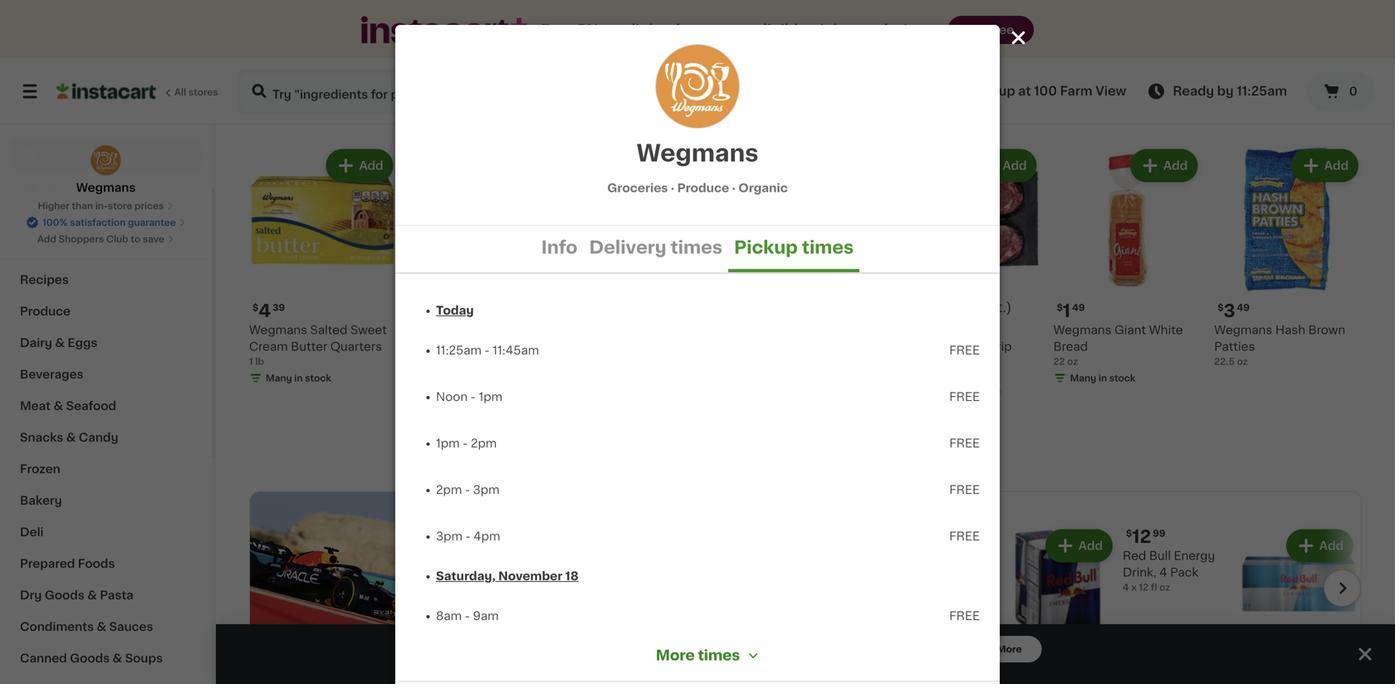 Task type: describe. For each thing, give the bounding box(es) containing it.
delivery
[[614, 643, 675, 657]]

recipes link
[[10, 264, 202, 296]]

view
[[1096, 85, 1127, 97]]

about for about 0.67 lb / package
[[893, 387, 921, 396]]

wegmans for portion
[[893, 324, 951, 336]]

& for snacks
[[66, 432, 76, 444]]

farm
[[1061, 85, 1093, 97]]

back
[[649, 23, 685, 37]]

1 horizontal spatial 11:25am
[[1237, 85, 1288, 97]]

free for get
[[580, 643, 611, 657]]

eggs
[[68, 337, 98, 349]]

8.6"
[[464, 341, 488, 353]]

100% satisfaction guarantee button
[[26, 213, 186, 229]]

ready by 11:25am
[[1174, 85, 1288, 97]]

baby
[[806, 0, 836, 4]]

1 horizontal spatial 3pm
[[473, 484, 500, 496]]

wegmans for cream
[[249, 324, 307, 336]]

meat
[[20, 400, 51, 412]]

lb inside wegmans salted sweet cream butter quarters 1 lb
[[255, 357, 264, 366]]

best
[[249, 94, 292, 112]]

0 horizontal spatial 2pm
[[436, 484, 462, 496]]

every
[[710, 23, 751, 37]]

frozen
[[20, 464, 60, 475]]

by
[[1218, 85, 1234, 97]]

/pkg
[[944, 301, 974, 314]]

39
[[273, 303, 285, 312]]

ready by 11:25am link
[[1147, 81, 1288, 101]]

order!
[[864, 23, 909, 37]]

deli link
[[10, 517, 202, 548]]

patties
[[1215, 341, 1256, 353]]

many in stock for 4
[[266, 374, 331, 383]]

wegmans for medium,
[[410, 324, 468, 336]]

pickup
[[811, 23, 861, 37]]

red bull energy drinks image
[[607, 526, 636, 556]]

$ for 4
[[253, 303, 259, 312]]

bread
[[1054, 341, 1089, 353]]

100% satisfaction guarantee
[[42, 218, 176, 227]]

product group containing add
[[571, 146, 719, 372]]

goods for canned
[[70, 653, 110, 665]]

higher than in-store prices link
[[38, 199, 174, 213]]

bakery link
[[10, 485, 202, 517]]

today
[[436, 305, 474, 317]]

wegmans giant white bread 22 oz
[[1054, 324, 1184, 366]]

red bull energy drinks image
[[250, 492, 592, 685]]

free for 9am
[[950, 611, 980, 622]]

each for about 0.82 lb each
[[635, 22, 658, 31]]

$ 1 49
[[1057, 302, 1086, 320]]

1 vertical spatial 11:25am
[[436, 345, 482, 356]]

oz for spinach
[[741, 25, 752, 34]]

eligible
[[755, 23, 808, 37]]

about for about 0.42 lb each
[[893, 22, 921, 31]]

stock inside "many in stock" button
[[466, 25, 492, 34]]

choice
[[954, 324, 996, 336]]

dry goods & pasta
[[20, 590, 133, 602]]

quarters
[[331, 341, 382, 353]]

& for dairy
[[55, 337, 65, 349]]

each for about 0.42 lb each
[[957, 22, 979, 31]]

0 horizontal spatial produce
[[20, 306, 71, 317]]

- for 3pm
[[466, 531, 471, 543]]

add shoppers club to save link
[[37, 233, 175, 246]]

22
[[1054, 357, 1066, 366]]

soli
[[732, 0, 753, 4]]

condiments & sauces
[[20, 622, 153, 633]]

3 inside item carousel region
[[1224, 302, 1236, 320]]

$25.49 element
[[882, 526, 994, 548]]

3 inside treatment tracker modal dialog
[[737, 643, 746, 657]]

- for 11:25am
[[485, 345, 490, 356]]

saturday,
[[436, 571, 496, 582]]

$ for 3
[[1218, 303, 1224, 312]]

11:45am
[[493, 345, 539, 356]]

guarantee
[[128, 218, 176, 227]]

in inside button
[[455, 25, 464, 34]]

earn 5% credit back on every eligible pickup order!
[[541, 23, 909, 37]]

wegmans up groceries · produce · organic
[[637, 142, 759, 165]]

credit
[[603, 23, 646, 37]]

many for 1
[[1071, 374, 1097, 383]]

free for 1pm
[[950, 391, 980, 403]]

4 inside soli organic baby spinach 4 oz
[[732, 25, 738, 34]]

sellers
[[296, 94, 359, 112]]

times for delivery
[[671, 239, 723, 256]]

meat & seafood
[[20, 400, 116, 412]]

add shoppers club to save
[[37, 235, 165, 244]]

/
[[956, 387, 960, 396]]

- for 1pm
[[463, 438, 468, 450]]

pickup for pickup times
[[735, 239, 798, 256]]

than
[[72, 201, 93, 211]]

goods for dry
[[45, 590, 85, 602]]

free for 2pm
[[950, 438, 980, 450]]

2 · from the left
[[732, 182, 736, 194]]

dairy & eggs link
[[10, 327, 202, 359]]

orders
[[749, 643, 798, 657]]

canned goods & soups link
[[10, 643, 202, 675]]

22.5
[[1215, 357, 1235, 366]]

& left pasta
[[87, 590, 97, 602]]

buy
[[47, 182, 70, 194]]

buy it again
[[47, 182, 117, 194]]

2pm - 3pm
[[436, 484, 500, 496]]

snacks & candy
[[20, 432, 118, 444]]

4 left x
[[1123, 583, 1130, 592]]

about 0.42 lb each button
[[893, 0, 1041, 53]]

49 inside 7 49
[[432, 303, 445, 312]]

lists
[[47, 215, 75, 227]]

0.67
[[923, 387, 943, 396]]

store
[[108, 201, 132, 211]]

meat & seafood link
[[10, 391, 202, 422]]

prepared
[[20, 558, 75, 570]]

49 for 1
[[1073, 303, 1086, 312]]

49 for 3
[[1238, 303, 1250, 312]]

product group containing 3
[[1215, 146, 1363, 368]]

free for 4pm
[[950, 531, 980, 543]]

buy it again link
[[10, 171, 202, 204]]

oz for bread
[[1068, 357, 1079, 366]]

delivery
[[590, 239, 667, 256]]

oz for patties
[[1238, 357, 1249, 366]]

- for 8am
[[465, 611, 470, 622]]

many for 4
[[266, 374, 292, 383]]

item carousel region
[[249, 86, 1363, 478]]

0.82
[[601, 22, 622, 31]]

0.42
[[923, 22, 944, 31]]

wegmans choice perfect portion strip steak
[[893, 324, 1012, 369]]

pickup at 100 farm view
[[972, 85, 1127, 97]]

pickup for pickup at 100 farm view
[[972, 85, 1016, 97]]

oz inside red bull energy drink, 4 pack 4 x 12 fl oz
[[1160, 583, 1171, 592]]

hash
[[1276, 324, 1306, 336]]

$ for 12
[[1127, 529, 1133, 538]]

- for noon
[[471, 391, 476, 403]]

white
[[1150, 324, 1184, 336]]

try
[[968, 24, 987, 36]]



Task type: locate. For each thing, give the bounding box(es) containing it.
1 vertical spatial 1
[[249, 357, 253, 366]]

0 vertical spatial 2pm
[[471, 438, 497, 450]]

free right get
[[580, 643, 611, 657]]

noon - 1pm
[[436, 391, 503, 403]]

2 free from the top
[[950, 391, 980, 403]]

in
[[455, 25, 464, 34], [294, 374, 303, 383], [1099, 374, 1108, 383]]

on left 'next'
[[678, 643, 697, 657]]

x
[[1132, 583, 1137, 592]]

5 product group from the left
[[1215, 146, 1363, 368]]

4 inside product group
[[259, 302, 271, 320]]

3pm up 4pm
[[473, 484, 500, 496]]

free right try
[[990, 24, 1015, 36]]

4 free from the top
[[950, 484, 980, 496]]

$ up bread
[[1057, 303, 1063, 312]]

1 horizontal spatial pickup
[[972, 85, 1016, 97]]

pack
[[1171, 567, 1199, 579]]

more times 
[[656, 649, 760, 663]]

1 horizontal spatial 2pm
[[471, 438, 497, 450]]

49 inside $ 1 49
[[1073, 303, 1086, 312]]

0 vertical spatial 3pm
[[473, 484, 500, 496]]

red
[[1123, 550, 1147, 562]]

about
[[571, 22, 599, 31], [893, 22, 921, 31], [893, 387, 921, 396]]

perfect
[[893, 341, 936, 353]]

wegmans link
[[76, 145, 136, 196]]

more button
[[978, 636, 1043, 663]]

1 horizontal spatial 1pm
[[479, 391, 503, 403]]

wegmans up bread
[[1054, 324, 1112, 336]]

free
[[950, 345, 980, 356], [950, 391, 980, 403], [950, 438, 980, 450], [950, 484, 980, 496], [950, 531, 980, 543], [950, 611, 980, 622]]

in for 4
[[294, 374, 303, 383]]

0 vertical spatial 1pm
[[479, 391, 503, 403]]

express icon image
[[361, 16, 528, 44]]

3 49 from the left
[[1238, 303, 1250, 312]]

1 vertical spatial 3pm
[[436, 531, 463, 543]]

frozen link
[[10, 454, 202, 485]]

wegmans for patties
[[1215, 324, 1273, 336]]

many inside button
[[427, 25, 453, 34]]

wegmans up the medium, at the left of the page
[[410, 324, 468, 336]]

0 horizontal spatial ·
[[671, 182, 675, 194]]

about left 0.42
[[893, 22, 921, 31]]

more for more times 
[[656, 649, 695, 663]]

1 inside wegmans salted sweet cream butter quarters 1 lb
[[249, 357, 253, 366]]

0 vertical spatial wegmans logo image
[[656, 45, 739, 128]]

lb left /
[[945, 387, 954, 396]]

lb down 'cream'
[[255, 357, 264, 366]]

times
[[671, 239, 723, 256], [802, 239, 854, 256], [698, 649, 740, 663]]

2 horizontal spatial 49
[[1238, 303, 1250, 312]]

0 vertical spatial 3
[[1224, 302, 1236, 320]]

& right meat
[[54, 400, 63, 412]]

0 horizontal spatial 3pm
[[436, 531, 463, 543]]

1 vertical spatial 2pm
[[436, 484, 462, 496]]

(est.)
[[977, 301, 1012, 314]]

saturday, november 18
[[436, 571, 579, 582]]

info
[[542, 239, 578, 256]]

1 horizontal spatial free
[[990, 24, 1015, 36]]

0 vertical spatial free
[[990, 24, 1015, 36]]

None search field
[[238, 68, 728, 115]]

pasta
[[100, 590, 133, 602]]

wegmans for bread
[[1054, 324, 1112, 336]]

2 49 from the left
[[1073, 303, 1086, 312]]

oz down 'patties'
[[1238, 357, 1249, 366]]

november
[[499, 571, 563, 582]]

4 down the spinach
[[732, 25, 738, 34]]

wegmans inside wegmans hash brown patties 22.5 oz
[[1215, 324, 1273, 336]]

wegmans up higher than in-store prices link
[[76, 182, 136, 194]]

- up 2pm - 3pm
[[463, 438, 468, 450]]

about inside item carousel region
[[893, 387, 921, 396]]

49 up bread
[[1073, 303, 1086, 312]]

0 vertical spatial produce
[[678, 182, 730, 194]]

stock left earn
[[466, 25, 492, 34]]

times for more
[[698, 649, 740, 663]]

condiments
[[20, 622, 94, 633]]

1 · from the left
[[671, 182, 675, 194]]

49 up 'patties'
[[1238, 303, 1250, 312]]

foods
[[78, 558, 115, 570]]

& left candy
[[66, 432, 76, 444]]

instacart logo image
[[57, 81, 156, 101]]

info tab
[[536, 226, 584, 273]]

oz right '22'
[[1068, 357, 1079, 366]]

11:25am down paper
[[436, 345, 482, 356]]

lb right 0.82
[[624, 22, 633, 31]]

1 vertical spatial produce
[[20, 306, 71, 317]]

many in stock inside button
[[427, 25, 492, 34]]

lb for about 0.67 lb / package
[[945, 387, 954, 396]]

4
[[732, 25, 738, 34], [259, 302, 271, 320], [1160, 567, 1168, 579], [1123, 583, 1130, 592]]


[[747, 650, 760, 663]]

satisfaction
[[70, 218, 126, 227]]

goods inside dry goods & pasta link
[[45, 590, 85, 602]]

delivery times
[[590, 239, 723, 256]]

wegmans inside wegmans paper plates, medium,  8.6"
[[410, 324, 468, 336]]

3 free from the top
[[950, 438, 980, 450]]

lb for about 0.42 lb each
[[946, 22, 954, 31]]

wegmans logo image down earn 5% credit back on every eligible pickup order!
[[656, 45, 739, 128]]

& for condiments
[[97, 622, 106, 633]]

- right noon
[[471, 391, 476, 403]]

free for 3pm
[[950, 484, 980, 496]]

0 horizontal spatial 1pm
[[436, 438, 460, 450]]

giant
[[1115, 324, 1147, 336]]

wegmans inside wegmans choice perfect portion strip steak
[[893, 324, 951, 336]]

more for more
[[998, 645, 1023, 654]]

$ inside $ 1 49
[[1057, 303, 1063, 312]]

2 horizontal spatial in
[[1099, 374, 1108, 383]]

1 horizontal spatial ·
[[732, 182, 736, 194]]

about left 0.67
[[893, 387, 921, 396]]

1 vertical spatial organic
[[739, 182, 788, 194]]

0 horizontal spatial 1
[[249, 357, 253, 366]]

1 horizontal spatial in
[[455, 25, 464, 34]]

delivery times tab
[[584, 226, 729, 273]]

lists link
[[10, 204, 202, 238]]

5 free from the top
[[950, 531, 980, 543]]

organic up 'pickup times'
[[739, 182, 788, 194]]

wegmans logo image up again
[[90, 145, 122, 176]]

stock
[[466, 25, 492, 34], [305, 374, 331, 383], [1110, 374, 1136, 383]]

100%
[[42, 218, 68, 227]]

- up '3pm - 4pm'
[[465, 484, 470, 496]]

1 vertical spatial 1pm
[[436, 438, 460, 450]]

4 down bull
[[1160, 567, 1168, 579]]

stock down the wegmans giant white bread 22 oz
[[1110, 374, 1136, 383]]

wegmans up 'patties'
[[1215, 324, 1273, 336]]

soups
[[125, 653, 163, 665]]

0
[[1350, 86, 1358, 97]]

0 vertical spatial organic
[[756, 0, 803, 4]]

12 left 99
[[1133, 528, 1152, 546]]

1 horizontal spatial 49
[[1073, 303, 1086, 312]]

many in stock
[[427, 25, 492, 34], [266, 374, 331, 383], [1071, 374, 1136, 383]]

11:25am right the by
[[1237, 85, 1288, 97]]

about for about 0.82 lb each
[[571, 22, 599, 31]]

1 vertical spatial free
[[580, 643, 611, 657]]

3pm left 4pm
[[436, 531, 463, 543]]

shoppers
[[59, 235, 104, 244]]

medium,
[[410, 341, 461, 353]]

4 left 39
[[259, 302, 271, 320]]

stores
[[189, 88, 218, 97]]

1 49 from the left
[[432, 303, 445, 312]]

3 product group from the left
[[893, 146, 1041, 398]]

recipes
[[20, 274, 69, 286]]

2 each from the left
[[957, 22, 979, 31]]

again
[[84, 182, 117, 194]]

0 vertical spatial on
[[688, 23, 707, 37]]

package
[[962, 387, 1002, 396]]

- for 2pm
[[465, 484, 470, 496]]

1 each from the left
[[635, 22, 658, 31]]

0 horizontal spatial free
[[580, 643, 611, 657]]

stock down butter
[[305, 374, 331, 383]]

best sellers
[[249, 94, 359, 112]]

& left soups
[[113, 653, 122, 665]]

lb right 0.42
[[946, 22, 954, 31]]

2 horizontal spatial stock
[[1110, 374, 1136, 383]]

product group containing /pkg (est.)
[[893, 146, 1041, 398]]

1 vertical spatial wegmans logo image
[[90, 145, 122, 176]]

about left 0.82
[[571, 22, 599, 31]]

1 vertical spatial 3
[[737, 643, 746, 657]]

in-
[[95, 201, 108, 211]]

$ inside $ 4 39
[[253, 303, 259, 312]]

oz right fl at the bottom of page
[[1160, 583, 1171, 592]]

7
[[420, 302, 430, 320]]

12 inside red bull energy drink, 4 pack 4 x 12 fl oz
[[1140, 583, 1149, 592]]

6 free from the top
[[950, 611, 980, 622]]

11:25am
[[1237, 85, 1288, 97], [436, 345, 482, 356]]

deli
[[20, 527, 44, 538]]

all
[[174, 88, 186, 97]]

- down paper
[[485, 345, 490, 356]]

0 vertical spatial pickup
[[972, 85, 1016, 97]]

times for pickup
[[802, 239, 854, 256]]

salted
[[310, 324, 348, 336]]

1 horizontal spatial more
[[998, 645, 1023, 654]]

wegmans hash brown patties 22.5 oz
[[1215, 324, 1346, 366]]

4 product group from the left
[[1054, 146, 1202, 388]]

& left sauces
[[97, 622, 106, 633]]

wegmans inside the wegmans giant white bread 22 oz
[[1054, 324, 1112, 336]]

3 up 'patties'
[[1224, 302, 1236, 320]]

produce down recipes
[[20, 306, 71, 317]]

2pm down noon - 1pm
[[471, 438, 497, 450]]

0 button
[[1308, 71, 1376, 111]]

prices
[[135, 201, 164, 211]]

times inside more times 
[[698, 649, 740, 663]]

0 horizontal spatial 11:25am
[[436, 345, 482, 356]]

noon
[[436, 391, 468, 403]]

wegmans up perfect
[[893, 324, 951, 336]]

produce right groceries
[[678, 182, 730, 194]]

tab list
[[396, 226, 1000, 273]]

0 vertical spatial 1
[[1063, 302, 1071, 320]]

lb
[[624, 22, 633, 31], [946, 22, 954, 31], [255, 357, 264, 366], [945, 387, 954, 396]]

free inside treatment tracker modal dialog
[[580, 643, 611, 657]]

many in stock for 1
[[1071, 374, 1136, 383]]

condiments & sauces link
[[10, 612, 202, 643]]

ready
[[1174, 85, 1215, 97]]

dry goods & pasta link
[[10, 580, 202, 612]]

2 horizontal spatial many
[[1071, 374, 1097, 383]]

$ up 'patties'
[[1218, 303, 1224, 312]]

wegmans logo image
[[656, 45, 739, 128], [90, 145, 122, 176]]

1 horizontal spatial stock
[[466, 25, 492, 34]]

1 down 'cream'
[[249, 357, 253, 366]]

tab list containing info
[[396, 226, 1000, 273]]

& for meat
[[54, 400, 63, 412]]

treatment tracker modal dialog
[[216, 625, 1396, 685]]

12 right x
[[1140, 583, 1149, 592]]

1pm down noon
[[436, 438, 460, 450]]

on inside treatment tracker modal dialog
[[678, 643, 697, 657]]

more inside button
[[998, 645, 1023, 654]]

0 vertical spatial 11:25am
[[1237, 85, 1288, 97]]

goods down condiments & sauces
[[70, 653, 110, 665]]

$
[[253, 303, 259, 312], [1057, 303, 1063, 312], [1218, 303, 1224, 312], [1127, 529, 1133, 538]]

canned
[[20, 653, 67, 665]]

pickup inside popup button
[[972, 85, 1016, 97]]

0 horizontal spatial pickup
[[735, 239, 798, 256]]

earn
[[541, 23, 574, 37]]

each right 0.82
[[635, 22, 658, 31]]

in for 1
[[1099, 374, 1108, 383]]

3 left 
[[737, 643, 746, 657]]

1 horizontal spatial wegmans logo image
[[656, 45, 739, 128]]

seafood
[[66, 400, 116, 412]]

$ inside $ 12 99
[[1127, 529, 1133, 538]]

49 inside $ 3 49
[[1238, 303, 1250, 312]]

- left 4pm
[[466, 531, 471, 543]]

1 vertical spatial on
[[678, 643, 697, 657]]

product group containing 1
[[1054, 146, 1202, 388]]

1 horizontal spatial each
[[957, 22, 979, 31]]

all stores
[[174, 88, 218, 97]]

product group
[[249, 146, 397, 388], [571, 146, 719, 372], [893, 146, 1041, 398], [1054, 146, 1202, 388], [1215, 146, 1363, 368]]

1
[[1063, 302, 1071, 320], [249, 357, 253, 366]]

oz down the spinach
[[741, 25, 752, 34]]

0 horizontal spatial in
[[294, 374, 303, 383]]

spinach
[[732, 9, 779, 20]]

wegmans up 'cream'
[[249, 324, 307, 336]]

0 horizontal spatial 3
[[737, 643, 746, 657]]

lb for about 0.82 lb each
[[624, 22, 633, 31]]

about 0.42 lb each
[[893, 22, 979, 31]]

free for try
[[990, 24, 1015, 36]]

2 product group from the left
[[571, 146, 719, 372]]

1 product group from the left
[[249, 146, 397, 388]]

strip
[[985, 341, 1012, 353]]

1 vertical spatial pickup
[[735, 239, 798, 256]]

close modal image
[[1009, 27, 1029, 48]]

oz inside wegmans hash brown patties 22.5 oz
[[1238, 357, 1249, 366]]

0 vertical spatial goods
[[45, 590, 85, 602]]

wegmans
[[637, 142, 759, 165], [76, 182, 136, 194], [249, 324, 307, 336], [410, 324, 468, 336], [1054, 324, 1112, 336], [893, 324, 951, 336], [1215, 324, 1273, 336]]

organic inside soli organic baby spinach 4 oz
[[756, 0, 803, 4]]

oz inside soli organic baby spinach 4 oz
[[741, 25, 752, 34]]

pickup at 100 farm view button
[[945, 68, 1127, 115]]

wegmans logo image inside wegmans link
[[90, 145, 122, 176]]

$ 12 99
[[1127, 528, 1166, 546]]

& left the eggs
[[55, 337, 65, 349]]

free
[[990, 24, 1015, 36], [580, 643, 611, 657]]

add link
[[1241, 526, 1396, 643]]

1 horizontal spatial many
[[427, 25, 453, 34]]

club
[[106, 235, 128, 244]]

1 vertical spatial goods
[[70, 653, 110, 665]]

free for 11:45am
[[950, 345, 980, 356]]

1 horizontal spatial 1
[[1063, 302, 1071, 320]]

wegmans paper plates, medium,  8.6"
[[410, 324, 548, 353]]

$ left 39
[[253, 303, 259, 312]]

1 horizontal spatial produce
[[678, 182, 730, 194]]

1 up bread
[[1063, 302, 1071, 320]]

0 horizontal spatial many in stock
[[266, 374, 331, 383]]

stock for 4
[[305, 374, 331, 383]]

wegmans inside wegmans salted sweet cream butter quarters 1 lb
[[249, 324, 307, 336]]

1 horizontal spatial 3
[[1224, 302, 1236, 320]]

0 horizontal spatial each
[[635, 22, 658, 31]]

more inside more times 
[[656, 649, 695, 663]]

about 0.82 lb each button
[[571, 0, 719, 53]]

prepared foods
[[20, 558, 115, 570]]

0 horizontal spatial stock
[[305, 374, 331, 383]]

0 horizontal spatial more
[[656, 649, 695, 663]]

2 horizontal spatial many in stock
[[1071, 374, 1136, 383]]

goods inside canned goods & soups link
[[70, 653, 110, 665]]

stock for 1
[[1110, 374, 1136, 383]]

$ up red
[[1127, 529, 1133, 538]]

product group containing 4
[[249, 146, 397, 388]]

- right 8am
[[465, 611, 470, 622]]

1 vertical spatial 12
[[1140, 583, 1149, 592]]

1 horizontal spatial many in stock
[[427, 25, 492, 34]]

2pm down 1pm - 2pm in the bottom of the page
[[436, 484, 462, 496]]

3
[[1224, 302, 1236, 320], [737, 643, 746, 657]]

it
[[73, 182, 81, 194]]

dry
[[20, 590, 42, 602]]

1 free from the top
[[950, 345, 980, 356]]

get free delivery on next 3 orders
[[549, 643, 798, 657]]

0 horizontal spatial 49
[[432, 303, 445, 312]]

1pm right noon
[[479, 391, 503, 403]]

more
[[998, 645, 1023, 654], [656, 649, 695, 663]]

organic up the spinach
[[756, 0, 803, 4]]

many
[[427, 25, 453, 34], [266, 374, 292, 383], [1071, 374, 1097, 383]]

0 horizontal spatial many
[[266, 374, 292, 383]]

$ for 1
[[1057, 303, 1063, 312]]

49 right 7
[[432, 303, 445, 312]]

goods down prepared foods
[[45, 590, 85, 602]]

brown
[[1309, 324, 1346, 336]]

0 horizontal spatial wegmans logo image
[[90, 145, 122, 176]]

pickup inside tab
[[735, 239, 798, 256]]

on right "back"
[[688, 23, 707, 37]]

oz inside the wegmans giant white bread 22 oz
[[1068, 357, 1079, 366]]

candy
[[79, 432, 118, 444]]

each right 0.42
[[957, 22, 979, 31]]

energy
[[1175, 550, 1216, 562]]

0 vertical spatial 12
[[1133, 528, 1152, 546]]

$ inside $ 3 49
[[1218, 303, 1224, 312]]

pickup times tab
[[729, 226, 860, 273]]



Task type: vqa. For each thing, say whether or not it's contained in the screenshot.
"Uno Card Game, 2-10, 7+" to the bottom
no



